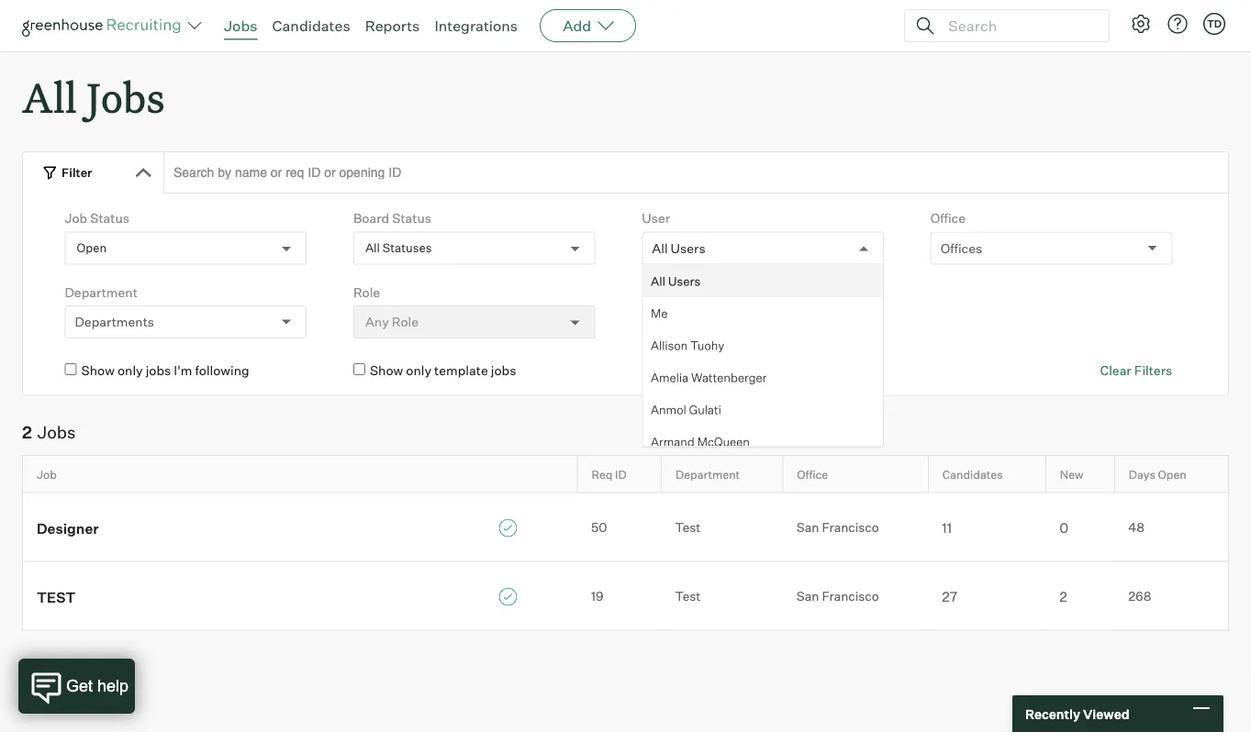 Task type: locate. For each thing, give the bounding box(es) containing it.
0 horizontal spatial show
[[81, 363, 115, 379]]

status for job status
[[90, 210, 129, 227]]

1 vertical spatial test
[[675, 589, 701, 605]]

days open
[[1129, 468, 1187, 482]]

show right show only jobs i'm following option
[[81, 363, 115, 379]]

status up statuses
[[392, 210, 432, 227]]

offices
[[941, 240, 983, 256]]

0 vertical spatial san francisco
[[797, 520, 879, 536]]

statuses
[[383, 241, 432, 256]]

show only jobs i'm following
[[81, 363, 249, 379]]

open
[[77, 241, 107, 256], [1158, 468, 1187, 482]]

test link
[[23, 586, 577, 607]]

candidates up 11 link
[[943, 468, 1003, 482]]

268
[[1129, 589, 1152, 605]]

all users down user
[[652, 240, 706, 256]]

clear
[[1100, 363, 1132, 379]]

1 horizontal spatial job
[[65, 210, 87, 227]]

1 vertical spatial users
[[668, 274, 700, 288]]

field
[[692, 284, 721, 300]]

1 vertical spatial francisco
[[822, 589, 879, 605]]

2 jobs from the left
[[491, 363, 516, 379]]

candidates right jobs 'link'
[[272, 17, 350, 35]]

users up custom field
[[671, 240, 706, 256]]

1 horizontal spatial jobs
[[86, 70, 165, 124]]

test right 19
[[675, 589, 701, 605]]

2 san francisco from the top
[[797, 589, 879, 605]]

0 vertical spatial all users
[[652, 240, 706, 256]]

0 vertical spatial job
[[65, 210, 87, 227]]

days
[[1129, 468, 1156, 482]]

all down the board
[[365, 241, 380, 256]]

jobs left the i'm
[[146, 363, 171, 379]]

1 only from the left
[[117, 363, 143, 379]]

allison tuohy
[[650, 338, 724, 353]]

department down armand mcqueen
[[676, 468, 740, 482]]

gulati
[[689, 402, 721, 417]]

all jobs
[[22, 70, 165, 124]]

1 show from the left
[[81, 363, 115, 379]]

0 horizontal spatial jobs
[[146, 363, 171, 379]]

2 for 2 jobs
[[22, 423, 32, 443]]

job
[[65, 210, 87, 227], [37, 468, 57, 482]]

mcqueen
[[697, 434, 749, 449]]

0 vertical spatial department
[[65, 284, 138, 300]]

test
[[675, 520, 701, 536], [675, 589, 701, 605]]

anmol gulati
[[650, 402, 721, 417]]

0 vertical spatial jobs
[[224, 17, 258, 35]]

27
[[942, 589, 958, 605]]

0 vertical spatial test
[[675, 520, 701, 536]]

all users
[[652, 240, 706, 256], [650, 274, 700, 288]]

50
[[591, 520, 607, 536]]

job down '2 jobs'
[[37, 468, 57, 482]]

0 horizontal spatial 2
[[22, 423, 32, 443]]

2 horizontal spatial jobs
[[224, 17, 258, 35]]

user
[[642, 210, 670, 227]]

custom field
[[642, 284, 721, 300]]

0 vertical spatial office
[[931, 210, 966, 227]]

office
[[931, 210, 966, 227], [797, 468, 828, 482]]

2 francisco from the top
[[822, 589, 879, 605]]

0 vertical spatial candidates
[[272, 17, 350, 35]]

row group
[[643, 265, 884, 733]]

custom
[[642, 284, 689, 300]]

0 vertical spatial 2
[[22, 423, 32, 443]]

clear filters link
[[1100, 362, 1173, 380]]

19
[[591, 589, 604, 605]]

show for show only template jobs
[[370, 363, 403, 379]]

show for show only jobs i'm following
[[81, 363, 115, 379]]

27 link
[[929, 587, 1046, 606]]

2 san from the top
[[797, 589, 819, 605]]

all up 'me'
[[650, 274, 665, 288]]

add
[[563, 17, 591, 35]]

jobs
[[224, 17, 258, 35], [86, 70, 165, 124], [37, 423, 76, 443]]

2 inside 2 link
[[1060, 589, 1068, 605]]

1 horizontal spatial jobs
[[491, 363, 516, 379]]

Search text field
[[944, 12, 1093, 39]]

0 vertical spatial open
[[77, 241, 107, 256]]

department
[[65, 284, 138, 300], [676, 468, 740, 482]]

all
[[22, 70, 77, 124], [652, 240, 668, 256], [365, 241, 380, 256], [650, 274, 665, 288]]

1 horizontal spatial status
[[392, 210, 432, 227]]

only
[[117, 363, 143, 379], [406, 363, 432, 379]]

only for template
[[406, 363, 432, 379]]

0 vertical spatial users
[[671, 240, 706, 256]]

francisco for test
[[822, 589, 879, 605]]

td
[[1207, 17, 1222, 30]]

candidates
[[272, 17, 350, 35], [943, 468, 1003, 482]]

candidates link
[[272, 17, 350, 35]]

1 francisco from the top
[[822, 520, 879, 536]]

status down filter
[[90, 210, 129, 227]]

clear filters
[[1100, 363, 1173, 379]]

san francisco
[[797, 520, 879, 536], [797, 589, 879, 605]]

1 vertical spatial jobs
[[86, 70, 165, 124]]

0 link
[[1046, 518, 1115, 537]]

san for test
[[797, 589, 819, 605]]

recently
[[1026, 706, 1081, 722]]

status for board status
[[392, 210, 432, 227]]

1 horizontal spatial only
[[406, 363, 432, 379]]

all down user
[[652, 240, 668, 256]]

1 test from the top
[[675, 520, 701, 536]]

open down 'job status'
[[77, 241, 107, 256]]

francisco
[[822, 520, 879, 536], [822, 589, 879, 605]]

show
[[81, 363, 115, 379], [370, 363, 403, 379]]

11 link
[[929, 518, 1046, 537]]

1 horizontal spatial open
[[1158, 468, 1187, 482]]

1 vertical spatial all users
[[650, 274, 700, 288]]

jobs for all jobs
[[86, 70, 165, 124]]

2 only from the left
[[406, 363, 432, 379]]

status
[[90, 210, 129, 227], [392, 210, 432, 227]]

open right days
[[1158, 468, 1187, 482]]

job status
[[65, 210, 129, 227]]

role
[[353, 284, 380, 300]]

users
[[671, 240, 706, 256], [668, 274, 700, 288]]

2 vertical spatial jobs
[[37, 423, 76, 443]]

wattenberger
[[691, 370, 766, 385]]

0 horizontal spatial jobs
[[37, 423, 76, 443]]

0 horizontal spatial status
[[90, 210, 129, 227]]

1 san from the top
[[797, 520, 819, 536]]

1 horizontal spatial candidates
[[943, 468, 1003, 482]]

1 vertical spatial 2
[[1060, 589, 1068, 605]]

job down filter
[[65, 210, 87, 227]]

armand mcqueen
[[650, 434, 749, 449]]

2 test from the top
[[675, 589, 701, 605]]

san francisco for designer
[[797, 520, 879, 536]]

san for designer
[[797, 520, 819, 536]]

1 vertical spatial department
[[676, 468, 740, 482]]

td button
[[1204, 13, 1226, 35]]

2 status from the left
[[392, 210, 432, 227]]

department up the departments
[[65, 284, 138, 300]]

0 horizontal spatial only
[[117, 363, 143, 379]]

anmol
[[650, 402, 686, 417]]

1 san francisco from the top
[[797, 520, 879, 536]]

2 show from the left
[[370, 363, 403, 379]]

2 for 2
[[1060, 589, 1068, 605]]

Show only template jobs checkbox
[[353, 364, 365, 376]]

1 vertical spatial office
[[797, 468, 828, 482]]

departments
[[75, 314, 154, 330]]

1 vertical spatial open
[[1158, 468, 1187, 482]]

1 status from the left
[[90, 210, 129, 227]]

1 vertical spatial job
[[37, 468, 57, 482]]

1 vertical spatial san francisco
[[797, 589, 879, 605]]

1 horizontal spatial show
[[370, 363, 403, 379]]

only left template
[[406, 363, 432, 379]]

jobs down greenhouse recruiting image
[[86, 70, 165, 124]]

req id
[[592, 468, 627, 482]]

designer link
[[23, 517, 577, 538]]

None field
[[652, 233, 657, 264]]

jobs right template
[[491, 363, 516, 379]]

2
[[22, 423, 32, 443], [1060, 589, 1068, 605]]

jobs
[[146, 363, 171, 379], [491, 363, 516, 379]]

jobs link
[[224, 17, 258, 35]]

jobs down show only jobs i'm following option
[[37, 423, 76, 443]]

0 vertical spatial francisco
[[822, 520, 879, 536]]

id
[[615, 468, 627, 482]]

show right show only template jobs checkbox
[[370, 363, 403, 379]]

0 horizontal spatial office
[[797, 468, 828, 482]]

1 vertical spatial san
[[797, 589, 819, 605]]

only down the departments
[[117, 363, 143, 379]]

0 vertical spatial san
[[797, 520, 819, 536]]

san
[[797, 520, 819, 536], [797, 589, 819, 605]]

0 horizontal spatial job
[[37, 468, 57, 482]]

0 horizontal spatial open
[[77, 241, 107, 256]]

all users down all users option on the right top of page
[[650, 274, 700, 288]]

test down armand mcqueen
[[675, 520, 701, 536]]

1 horizontal spatial 2
[[1060, 589, 1068, 605]]

users down all users option on the right top of page
[[668, 274, 700, 288]]

jobs left 'candidates' link
[[224, 17, 258, 35]]



Task type: vqa. For each thing, say whether or not it's contained in the screenshot.
the top Main
no



Task type: describe. For each thing, give the bounding box(es) containing it.
all users option
[[652, 240, 706, 256]]

designer
[[37, 520, 99, 537]]

test
[[37, 588, 76, 606]]

0 horizontal spatial department
[[65, 284, 138, 300]]

amelia
[[650, 370, 688, 385]]

0 horizontal spatial candidates
[[272, 17, 350, 35]]

td button
[[1200, 9, 1229, 39]]

0
[[1060, 520, 1069, 536]]

test for test
[[675, 589, 701, 605]]

1 horizontal spatial department
[[676, 468, 740, 482]]

1 vertical spatial candidates
[[943, 468, 1003, 482]]

integrations
[[435, 17, 518, 35]]

me
[[650, 306, 667, 320]]

board status
[[353, 210, 432, 227]]

recently viewed
[[1026, 706, 1130, 722]]

i'm
[[174, 363, 192, 379]]

following
[[195, 363, 249, 379]]

only for jobs
[[117, 363, 143, 379]]

reports link
[[365, 17, 420, 35]]

board
[[353, 210, 389, 227]]

san francisco for test
[[797, 589, 879, 605]]

2 jobs
[[22, 423, 76, 443]]

template
[[434, 363, 488, 379]]

req
[[592, 468, 613, 482]]

all statuses
[[365, 241, 432, 256]]

1 horizontal spatial office
[[931, 210, 966, 227]]

Search by name or req ID or opening ID text field
[[163, 152, 1229, 194]]

armand
[[650, 434, 694, 449]]

48
[[1129, 520, 1145, 536]]

integrations link
[[435, 17, 518, 35]]

1 jobs from the left
[[146, 363, 171, 379]]

test for designer
[[675, 520, 701, 536]]

all up filter
[[22, 70, 77, 124]]

add button
[[540, 9, 636, 42]]

amelia wattenberger
[[650, 370, 766, 385]]

filters
[[1135, 363, 1173, 379]]

job for job
[[37, 468, 57, 482]]

2 link
[[1046, 587, 1115, 606]]

filter
[[62, 165, 92, 180]]

tuohy
[[690, 338, 724, 353]]

new
[[1060, 468, 1084, 482]]

row group containing all users
[[643, 265, 884, 733]]

allison
[[650, 338, 687, 353]]

francisco for designer
[[822, 520, 879, 536]]

viewed
[[1083, 706, 1130, 722]]

reports
[[365, 17, 420, 35]]

show only template jobs
[[370, 363, 516, 379]]

Show only jobs I'm following checkbox
[[65, 364, 77, 376]]

greenhouse recruiting image
[[22, 15, 187, 37]]

configure image
[[1130, 13, 1152, 35]]

job for job status
[[65, 210, 87, 227]]

jobs for 2 jobs
[[37, 423, 76, 443]]

11
[[942, 520, 952, 536]]



